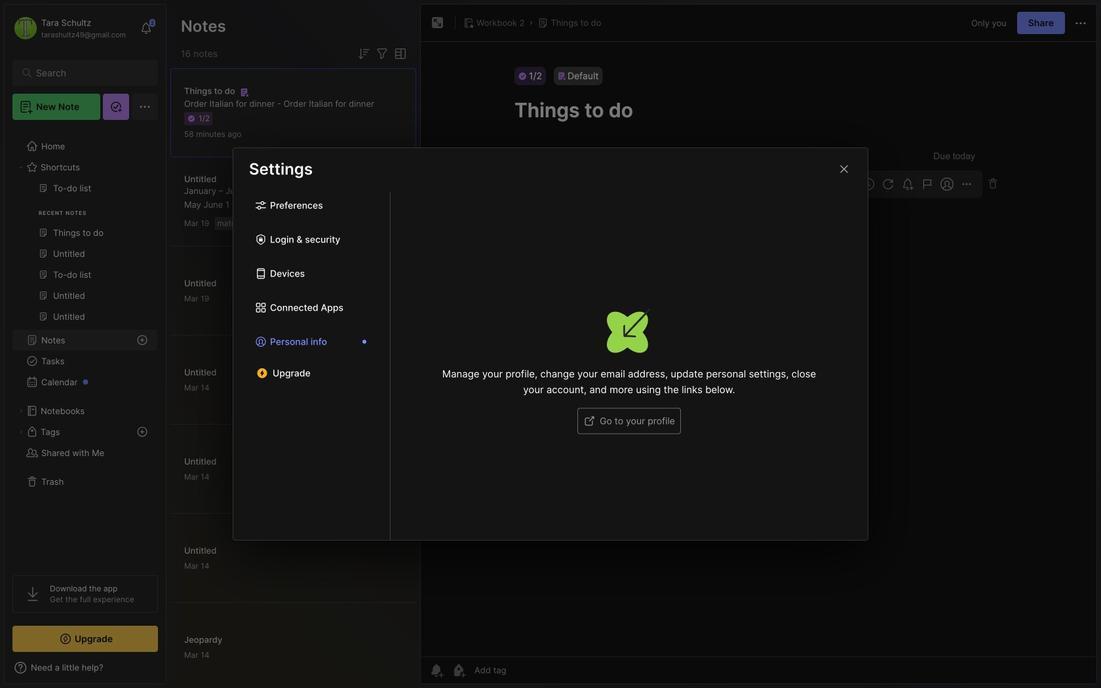 Task type: vqa. For each thing, say whether or not it's contained in the screenshot.
Thumbnail
no



Task type: locate. For each thing, give the bounding box(es) containing it.
group
[[12, 178, 157, 335]]

tab list
[[233, 192, 391, 540]]

none search field inside main element
[[36, 65, 141, 81]]

add a reminder image
[[429, 663, 445, 679]]

add tag image
[[451, 663, 467, 679]]

tree
[[5, 128, 166, 564]]

expand note image
[[430, 15, 446, 31]]

None search field
[[36, 65, 141, 81]]

main element
[[0, 0, 170, 688]]

expand notebooks image
[[17, 407, 25, 415]]

Note Editor text field
[[421, 41, 1097, 657]]



Task type: describe. For each thing, give the bounding box(es) containing it.
group inside main element
[[12, 178, 157, 335]]

close image
[[837, 161, 852, 177]]

note window element
[[420, 4, 1098, 685]]

expand tags image
[[17, 428, 25, 436]]

Search text field
[[36, 67, 141, 79]]

tree inside main element
[[5, 128, 166, 564]]



